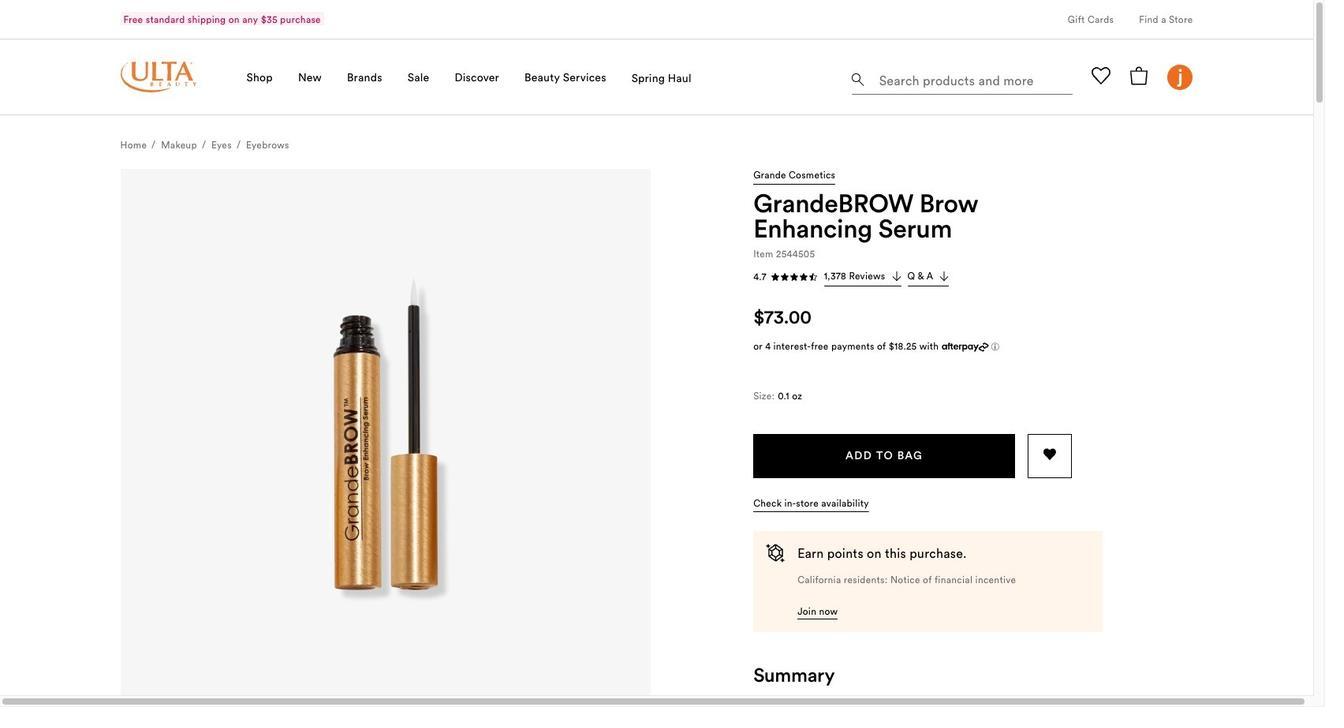 Task type: locate. For each thing, give the bounding box(es) containing it.
2 starfilled image from the left
[[780, 272, 790, 281]]

grande cosmetics grandebrow brow enhancing serum #1 image
[[120, 169, 651, 699]]

starfilled image
[[771, 272, 780, 281], [780, 272, 790, 281], [790, 272, 799, 281], [799, 272, 809, 281]]

withiconright image
[[892, 272, 902, 281], [940, 272, 950, 281]]

1 horizontal spatial withiconright image
[[940, 272, 950, 281]]

None search field
[[853, 60, 1074, 98]]

0 horizontal spatial withiconright image
[[892, 272, 902, 281]]

favorites icon image
[[1092, 66, 1111, 85]]

4 starfilled image from the left
[[799, 272, 809, 281]]

1 starfilled image from the left
[[771, 272, 780, 281]]

3 starfilled image from the left
[[790, 272, 799, 281]]



Task type: vqa. For each thing, say whether or not it's contained in the screenshot.
Password password field
no



Task type: describe. For each thing, give the bounding box(es) containing it.
starhalf image
[[809, 272, 818, 281]]

0 items in bag image
[[1130, 66, 1149, 85]]

2 withiconright image from the left
[[940, 272, 950, 281]]

1 withiconright image from the left
[[892, 272, 902, 281]]

Search products and more search field
[[878, 63, 1069, 91]]



